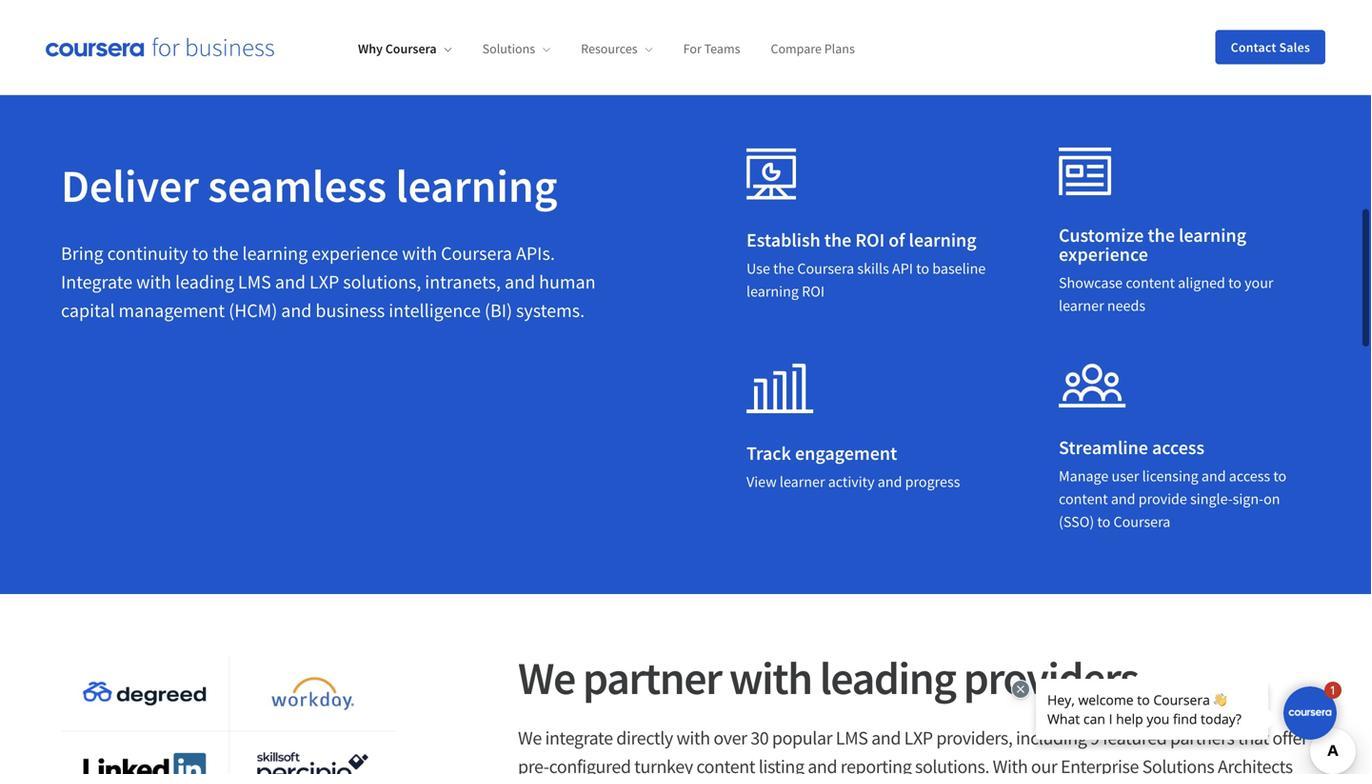Task type: describe. For each thing, give the bounding box(es) containing it.
partners
[[1171, 726, 1235, 750]]

coursera right why
[[386, 40, 437, 57]]

of
[[889, 228, 905, 252]]

learning down use
[[747, 282, 799, 301]]

that
[[1238, 726, 1269, 750]]

lms inside we integrate directly with over 30 popular lms and lxp providers, including 9 featured partners that offer pre-configured turnkey content listing and reporting solutions. with our enterprise solutions architect
[[836, 726, 868, 750]]

we partner with leading providers
[[518, 650, 1139, 707]]

to right (sso)
[[1098, 512, 1111, 531]]

business
[[316, 299, 385, 322]]

contact sales button
[[1216, 30, 1326, 64]]

0 horizontal spatial solutions
[[483, 40, 535, 57]]

leading inside bring continuity to the learning experience with coursera apis. integrate with leading lms and lxp solutions, intranets, and human capital management (hcm) and business intelligence (bi) systems.
[[175, 270, 234, 294]]

and up single-
[[1202, 467, 1226, 486]]

1 horizontal spatial access
[[1229, 467, 1271, 486]]

systems.
[[516, 299, 585, 322]]

including
[[1016, 726, 1087, 750]]

and right the (hcm)
[[281, 299, 312, 322]]

intranets,
[[425, 270, 501, 294]]

we for we partner with leading providers
[[518, 650, 575, 707]]

contact
[[1231, 39, 1277, 56]]

api
[[893, 259, 913, 278]]

teams
[[704, 40, 741, 57]]

activity
[[828, 472, 875, 491]]

the right use
[[774, 259, 795, 278]]

offer
[[1273, 726, 1308, 750]]

establish
[[747, 228, 821, 252]]

icon website image
[[1059, 148, 1113, 195]]

and down popular
[[808, 755, 837, 774]]

intelligence
[[389, 299, 481, 322]]

providers,
[[937, 726, 1013, 750]]

content inside streamline access manage user licensing and access to content and provide single-sign-on (sso) to coursera
[[1059, 490, 1108, 509]]

sales
[[1280, 39, 1311, 56]]

skills
[[858, 259, 889, 278]]

for teams
[[684, 40, 741, 57]]

reporting
[[841, 755, 912, 774]]

lxp inside we integrate directly with over 30 popular lms and lxp providers, including 9 featured partners that offer pre-configured turnkey content listing and reporting solutions. with our enterprise solutions architect
[[905, 726, 933, 750]]

your
[[1245, 273, 1274, 292]]

coursera inside establish the roi of learning use the coursera skills api to baseline learning roi
[[798, 259, 855, 278]]

user
[[1112, 467, 1140, 486]]

learning inside customize the learning experience showcase content aligned to your learner needs
[[1179, 223, 1247, 247]]

streamline access manage user licensing and access to content and provide single-sign-on (sso) to coursera
[[1059, 436, 1287, 531]]

(hcm)
[[229, 299, 277, 322]]

manage
[[1059, 467, 1109, 486]]

solutions,
[[343, 270, 421, 294]]

content inside customize the learning experience showcase content aligned to your learner needs
[[1126, 273, 1175, 292]]

management
[[119, 299, 225, 322]]

over
[[714, 726, 747, 750]]

deliver
[[61, 157, 199, 214]]

deliver seamless learning
[[61, 157, 558, 214]]

compare
[[771, 40, 822, 57]]

compare plans
[[771, 40, 855, 57]]

directly
[[616, 726, 673, 750]]

integrate
[[61, 270, 133, 294]]

why coursera
[[358, 40, 437, 57]]

icon presentation image
[[747, 148, 797, 200]]

learning up apis.
[[396, 157, 558, 214]]

use
[[747, 259, 770, 278]]

1 horizontal spatial roi
[[856, 228, 885, 252]]

showcase
[[1059, 273, 1123, 292]]

and inside track engagement view learner activity and progress
[[878, 472, 902, 491]]

we integrate directly with over 30 popular lms and lxp providers, including 9 featured partners that offer pre-configured turnkey content listing and reporting solutions. with our enterprise solutions architect
[[518, 726, 1308, 774]]

track
[[747, 441, 792, 465]]

on
[[1264, 490, 1281, 509]]

progress
[[905, 472, 960, 491]]

with down continuity
[[136, 270, 172, 294]]

for teams link
[[684, 40, 741, 57]]

with up the solutions,
[[402, 241, 437, 265]]

providers
[[964, 650, 1139, 707]]

integrate
[[545, 726, 613, 750]]

plans
[[825, 40, 855, 57]]

with inside we integrate directly with over 30 popular lms and lxp providers, including 9 featured partners that offer pre-configured turnkey content listing and reporting solutions. with our enterprise solutions architect
[[677, 726, 710, 750]]

track engagement view learner activity and progress
[[747, 441, 960, 491]]

resources link
[[581, 40, 653, 57]]

learner inside track engagement view learner activity and progress
[[780, 472, 825, 491]]

learner inside customize the learning experience showcase content aligned to your learner needs
[[1059, 296, 1105, 315]]

and up the (hcm)
[[275, 270, 306, 294]]

0 horizontal spatial access
[[1152, 436, 1205, 460]]

and down user at bottom right
[[1111, 490, 1136, 509]]

view
[[747, 472, 777, 491]]

popular
[[772, 726, 833, 750]]

establish the roi of learning use the coursera skills api to baseline learning roi
[[747, 228, 986, 301]]

provide
[[1139, 490, 1188, 509]]

solutions link
[[483, 40, 551, 57]]

experience inside bring continuity to the learning experience with coursera apis. integrate with leading lms and lxp solutions, intranets, and human capital management (hcm) and business intelligence (bi) systems.
[[312, 241, 398, 265]]



Task type: locate. For each thing, give the bounding box(es) containing it.
(sso)
[[1059, 512, 1095, 531]]

learner down showcase
[[1059, 296, 1105, 315]]

featured
[[1103, 726, 1167, 750]]

we up the integrate
[[518, 650, 575, 707]]

for
[[684, 40, 702, 57]]

icon teams image
[[1059, 364, 1127, 408]]

with up 30
[[729, 650, 812, 707]]

our
[[1031, 755, 1058, 774]]

and up reporting
[[872, 726, 901, 750]]

content up needs
[[1126, 273, 1175, 292]]

0 horizontal spatial experience
[[312, 241, 398, 265]]

1 horizontal spatial lms
[[836, 726, 868, 750]]

0 vertical spatial we
[[518, 650, 575, 707]]

lxp up solutions. on the bottom of the page
[[905, 726, 933, 750]]

1 horizontal spatial experience
[[1059, 242, 1149, 266]]

with left over
[[677, 726, 710, 750]]

content down manage
[[1059, 490, 1108, 509]]

listing
[[759, 755, 805, 774]]

1 vertical spatial access
[[1229, 467, 1271, 486]]

experience up showcase
[[1059, 242, 1149, 266]]

baseline
[[933, 259, 986, 278]]

1 horizontal spatial solutions
[[1143, 755, 1215, 774]]

1 horizontal spatial leading
[[820, 650, 956, 707]]

and down apis.
[[505, 270, 535, 294]]

needs
[[1108, 296, 1146, 315]]

bring continuity to the learning experience with coursera apis. integrate with leading lms and lxp solutions, intranets, and human capital management (hcm) and business intelligence (bi) systems.
[[61, 241, 596, 322]]

streamline
[[1059, 436, 1149, 460]]

coursera
[[386, 40, 437, 57], [441, 241, 512, 265], [798, 259, 855, 278], [1114, 512, 1171, 531]]

1 horizontal spatial content
[[1059, 490, 1108, 509]]

capital
[[61, 299, 115, 322]]

0 horizontal spatial leading
[[175, 270, 234, 294]]

0 vertical spatial lxp
[[310, 270, 339, 294]]

learning up baseline
[[909, 228, 977, 252]]

coursera inside streamline access manage user licensing and access to content and provide single-sign-on (sso) to coursera
[[1114, 512, 1171, 531]]

experience
[[312, 241, 398, 265], [1059, 242, 1149, 266]]

0 horizontal spatial roi
[[802, 282, 825, 301]]

1 vertical spatial we
[[518, 726, 542, 750]]

1 vertical spatial roi
[[802, 282, 825, 301]]

leading up management
[[175, 270, 234, 294]]

coursera inside bring continuity to the learning experience with coursera apis. integrate with leading lms and lxp solutions, intranets, and human capital management (hcm) and business intelligence (bi) systems.
[[441, 241, 512, 265]]

access up licensing
[[1152, 436, 1205, 460]]

solutions
[[483, 40, 535, 57], [1143, 755, 1215, 774]]

content down over
[[697, 755, 755, 774]]

to
[[192, 241, 209, 265], [916, 259, 930, 278], [1229, 273, 1242, 292], [1274, 467, 1287, 486], [1098, 512, 1111, 531]]

with
[[402, 241, 437, 265], [136, 270, 172, 294], [729, 650, 812, 707], [677, 726, 710, 750]]

0 horizontal spatial learner
[[780, 472, 825, 491]]

roi left of
[[856, 228, 885, 252]]

0 horizontal spatial content
[[697, 755, 755, 774]]

leading
[[175, 270, 234, 294], [820, 650, 956, 707]]

licensing
[[1143, 467, 1199, 486]]

the inside customize the learning experience showcase content aligned to your learner needs
[[1148, 223, 1175, 247]]

lms up reporting
[[836, 726, 868, 750]]

roi down establish
[[802, 282, 825, 301]]

learner right view on the bottom
[[780, 472, 825, 491]]

0 vertical spatial content
[[1126, 273, 1175, 292]]

coursera down provide
[[1114, 512, 1171, 531]]

and
[[275, 270, 306, 294], [505, 270, 535, 294], [281, 299, 312, 322], [1202, 467, 1226, 486], [878, 472, 902, 491], [1111, 490, 1136, 509], [872, 726, 901, 750], [808, 755, 837, 774]]

0 vertical spatial learner
[[1059, 296, 1105, 315]]

1 vertical spatial learner
[[780, 472, 825, 491]]

bring
[[61, 241, 103, 265]]

to left your
[[1229, 273, 1242, 292]]

content inside we integrate directly with over 30 popular lms and lxp providers, including 9 featured partners that offer pre-configured turnkey content listing and reporting solutions. with our enterprise solutions architect
[[697, 755, 755, 774]]

1 vertical spatial leading
[[820, 650, 956, 707]]

customize
[[1059, 223, 1144, 247]]

coursera up intranets,
[[441, 241, 512, 265]]

0 vertical spatial access
[[1152, 436, 1205, 460]]

how icon image
[[747, 364, 814, 413]]

to inside bring continuity to the learning experience with coursera apis. integrate with leading lms and lxp solutions, intranets, and human capital management (hcm) and business intelligence (bi) systems.
[[192, 241, 209, 265]]

experience up the solutions,
[[312, 241, 398, 265]]

1 horizontal spatial lxp
[[905, 726, 933, 750]]

to inside establish the roi of learning use the coursera skills api to baseline learning roi
[[916, 259, 930, 278]]

sign-
[[1233, 490, 1264, 509]]

coursera left skills
[[798, 259, 855, 278]]

lxp up the business on the top left
[[310, 270, 339, 294]]

lms up the (hcm)
[[238, 270, 271, 294]]

enterprise
[[1061, 755, 1139, 774]]

compare plans link
[[771, 40, 855, 57]]

leading up we integrate directly with over 30 popular lms and lxp providers, including 9 featured partners that offer pre-configured turnkey content listing and reporting solutions. with our enterprise solutions architect
[[820, 650, 956, 707]]

coursera for business image
[[46, 37, 274, 57]]

(bi)
[[485, 299, 512, 322]]

learner
[[1059, 296, 1105, 315], [780, 472, 825, 491]]

1 horizontal spatial learner
[[1059, 296, 1105, 315]]

continuity
[[107, 241, 188, 265]]

we inside we integrate directly with over 30 popular lms and lxp providers, including 9 featured partners that offer pre-configured turnkey content listing and reporting solutions. with our enterprise solutions architect
[[518, 726, 542, 750]]

solutions.
[[915, 755, 990, 774]]

configured
[[549, 755, 631, 774]]

learning inside bring continuity to the learning experience with coursera apis. integrate with leading lms and lxp solutions, intranets, and human capital management (hcm) and business intelligence (bi) systems.
[[242, 241, 308, 265]]

0 vertical spatial leading
[[175, 270, 234, 294]]

1 vertical spatial lxp
[[905, 726, 933, 750]]

to inside customize the learning experience showcase content aligned to your learner needs
[[1229, 273, 1242, 292]]

1 vertical spatial lms
[[836, 726, 868, 750]]

the inside bring continuity to the learning experience with coursera apis. integrate with leading lms and lxp solutions, intranets, and human capital management (hcm) and business intelligence (bi) systems.
[[212, 241, 239, 265]]

why
[[358, 40, 383, 57]]

apis.
[[516, 241, 555, 265]]

experience inside customize the learning experience showcase content aligned to your learner needs
[[1059, 242, 1149, 266]]

learning up aligned
[[1179, 223, 1247, 247]]

we for we integrate directly with over 30 popular lms and lxp providers, including 9 featured partners that offer pre-configured turnkey content listing and reporting solutions. with our enterprise solutions architect
[[518, 726, 542, 750]]

0 vertical spatial solutions
[[483, 40, 535, 57]]

content
[[1126, 273, 1175, 292], [1059, 490, 1108, 509], [697, 755, 755, 774]]

why coursera link
[[358, 40, 452, 57]]

engagement
[[795, 441, 898, 465]]

0 horizontal spatial lms
[[238, 270, 271, 294]]

0 vertical spatial lms
[[238, 270, 271, 294]]

learning up the (hcm)
[[242, 241, 308, 265]]

to right continuity
[[192, 241, 209, 265]]

the right establish
[[825, 228, 852, 252]]

lxp
[[310, 270, 339, 294], [905, 726, 933, 750]]

customize the learning experience showcase content aligned to your learner needs
[[1059, 223, 1274, 315]]

partner
[[583, 650, 722, 707]]

solutions inside we integrate directly with over 30 popular lms and lxp providers, including 9 featured partners that offer pre-configured turnkey content listing and reporting solutions. with our enterprise solutions architect
[[1143, 755, 1215, 774]]

pre-
[[518, 755, 549, 774]]

2 we from the top
[[518, 726, 542, 750]]

0 horizontal spatial lxp
[[310, 270, 339, 294]]

single-
[[1191, 490, 1233, 509]]

0 vertical spatial roi
[[856, 228, 885, 252]]

contact sales
[[1231, 39, 1311, 56]]

1 we from the top
[[518, 650, 575, 707]]

the right "customize"
[[1148, 223, 1175, 247]]

we up pre-
[[518, 726, 542, 750]]

lms inside bring continuity to the learning experience with coursera apis. integrate with leading lms and lxp solutions, intranets, and human capital management (hcm) and business intelligence (bi) systems.
[[238, 270, 271, 294]]

9
[[1091, 726, 1100, 750]]

lxp inside bring continuity to the learning experience with coursera apis. integrate with leading lms and lxp solutions, intranets, and human capital management (hcm) and business intelligence (bi) systems.
[[310, 270, 339, 294]]

aligned
[[1178, 273, 1226, 292]]

to right api
[[916, 259, 930, 278]]

resources
[[581, 40, 638, 57]]

the
[[1148, 223, 1175, 247], [825, 228, 852, 252], [212, 241, 239, 265], [774, 259, 795, 278]]

human
[[539, 270, 596, 294]]

access
[[1152, 436, 1205, 460], [1229, 467, 1271, 486]]

2 vertical spatial content
[[697, 755, 755, 774]]

and right activity
[[878, 472, 902, 491]]

1 vertical spatial content
[[1059, 490, 1108, 509]]

turnkey
[[634, 755, 693, 774]]

2 horizontal spatial content
[[1126, 273, 1175, 292]]

access up sign-
[[1229, 467, 1271, 486]]

to up the on
[[1274, 467, 1287, 486]]

30
[[751, 726, 769, 750]]

roi
[[856, 228, 885, 252], [802, 282, 825, 301]]

the up the (hcm)
[[212, 241, 239, 265]]

seamless
[[208, 157, 387, 214]]

lms
[[238, 270, 271, 294], [836, 726, 868, 750]]

1 vertical spatial solutions
[[1143, 755, 1215, 774]]

with
[[993, 755, 1028, 774]]



Task type: vqa. For each thing, say whether or not it's contained in the screenshot.


